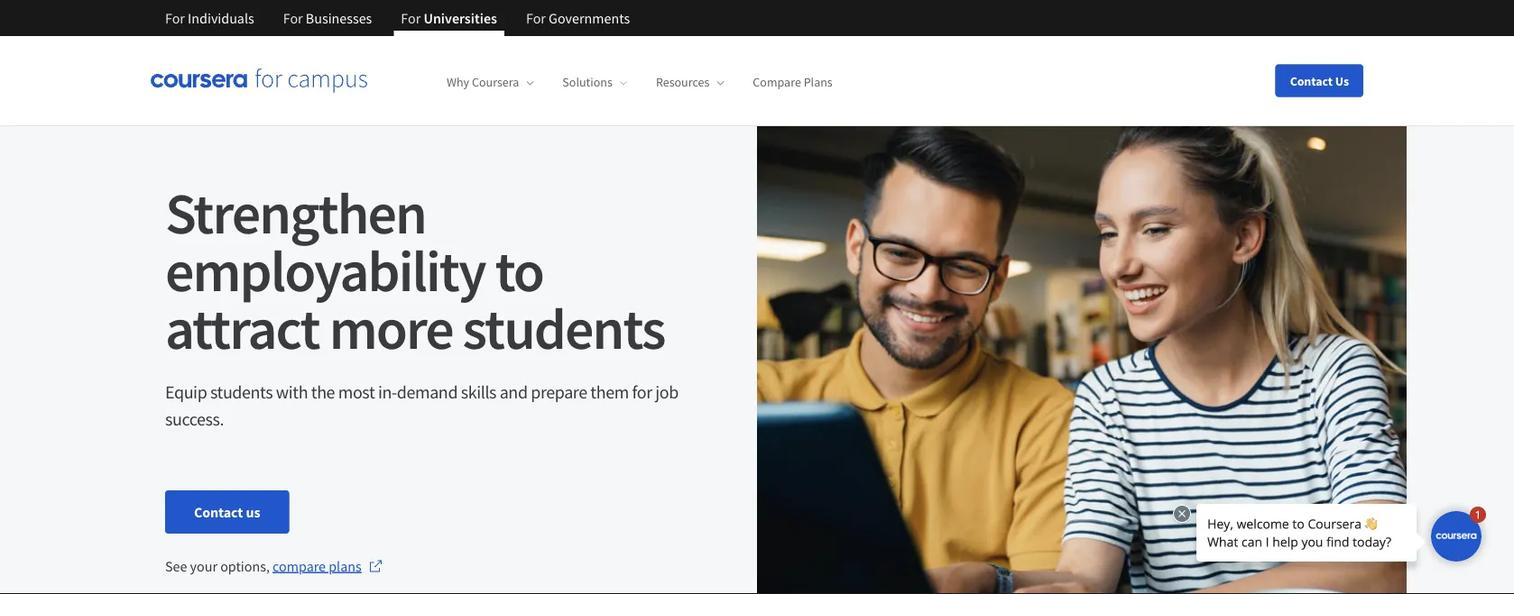 Task type: describe. For each thing, give the bounding box(es) containing it.
for universities
[[401, 9, 497, 27]]

the
[[311, 381, 335, 404]]

contact for contact us
[[194, 504, 243, 522]]

banner navigation
[[151, 0, 644, 36]]

strengthen employability to attract more students
[[165, 176, 665, 365]]

prepare
[[531, 381, 587, 404]]

compare plans
[[273, 558, 362, 576]]

them
[[590, 381, 629, 404]]

compare plans link
[[273, 556, 383, 578]]

attract
[[165, 292, 319, 365]]

solutions link
[[562, 74, 627, 90]]

why coursera
[[447, 74, 519, 90]]

coursera
[[472, 74, 519, 90]]

success.
[[165, 408, 224, 431]]

contact for contact us
[[1290, 73, 1333, 89]]

students inside "strengthen employability to attract more students"
[[463, 292, 665, 365]]

skills
[[461, 381, 496, 404]]

for individuals
[[165, 9, 254, 27]]

individuals
[[188, 9, 254, 27]]

contact us
[[194, 504, 260, 522]]

coursera for campus image
[[151, 68, 367, 93]]

contact us button
[[1276, 65, 1363, 97]]

compare plans link
[[753, 74, 833, 90]]

compare
[[753, 74, 801, 90]]

for for businesses
[[283, 9, 303, 27]]

most
[[338, 381, 375, 404]]

to
[[495, 234, 543, 307]]

equip
[[165, 381, 207, 404]]



Task type: locate. For each thing, give the bounding box(es) containing it.
why coursera link
[[447, 74, 534, 90]]

us
[[246, 504, 260, 522]]

universities
[[424, 9, 497, 27]]

contact us link
[[165, 491, 289, 534]]

0 vertical spatial contact
[[1290, 73, 1333, 89]]

contact
[[1290, 73, 1333, 89], [194, 504, 243, 522]]

options,
[[220, 558, 270, 576]]

see
[[165, 558, 187, 576]]

for left individuals
[[165, 9, 185, 27]]

equip students with the most in-demand skills and prepare them for job success.
[[165, 381, 678, 431]]

for for universities
[[401, 9, 421, 27]]

1 horizontal spatial students
[[463, 292, 665, 365]]

compare plans
[[753, 74, 833, 90]]

governments
[[549, 9, 630, 27]]

3 for from the left
[[401, 9, 421, 27]]

for for governments
[[526, 9, 546, 27]]

plans
[[329, 558, 362, 576]]

demand
[[397, 381, 458, 404]]

for for individuals
[[165, 9, 185, 27]]

1 vertical spatial students
[[210, 381, 273, 404]]

for left governments
[[526, 9, 546, 27]]

see your options,
[[165, 558, 273, 576]]

contact us
[[1290, 73, 1349, 89]]

4 for from the left
[[526, 9, 546, 27]]

0 horizontal spatial contact
[[194, 504, 243, 522]]

with
[[276, 381, 308, 404]]

2 for from the left
[[283, 9, 303, 27]]

plans
[[804, 74, 833, 90]]

for businesses
[[283, 9, 372, 27]]

resources link
[[656, 74, 724, 90]]

in-
[[378, 381, 397, 404]]

contact inside button
[[1290, 73, 1333, 89]]

compare
[[273, 558, 326, 576]]

students left with
[[210, 381, 273, 404]]

businesses
[[306, 9, 372, 27]]

students
[[463, 292, 665, 365], [210, 381, 273, 404]]

your
[[190, 558, 217, 576]]

job
[[655, 381, 678, 404]]

for left universities
[[401, 9, 421, 27]]

employability
[[165, 234, 485, 307]]

0 vertical spatial students
[[463, 292, 665, 365]]

1 for from the left
[[165, 9, 185, 27]]

us
[[1335, 73, 1349, 89]]

strengthen
[[165, 176, 426, 249]]

0 horizontal spatial students
[[210, 381, 273, 404]]

students inside equip students with the most in-demand skills and prepare them for job success.
[[210, 381, 273, 404]]

students up prepare
[[463, 292, 665, 365]]

solutions
[[562, 74, 613, 90]]

resources
[[656, 74, 710, 90]]

more
[[329, 292, 453, 365]]

1 horizontal spatial contact
[[1290, 73, 1333, 89]]

for
[[632, 381, 652, 404]]

why
[[447, 74, 469, 90]]

and
[[500, 381, 528, 404]]

for
[[165, 9, 185, 27], [283, 9, 303, 27], [401, 9, 421, 27], [526, 9, 546, 27]]

for governments
[[526, 9, 630, 27]]

for left businesses
[[283, 9, 303, 27]]

1 vertical spatial contact
[[194, 504, 243, 522]]



Task type: vqa. For each thing, say whether or not it's contained in the screenshot.
Search the 7,000+ courses in Coursera Plus text box
no



